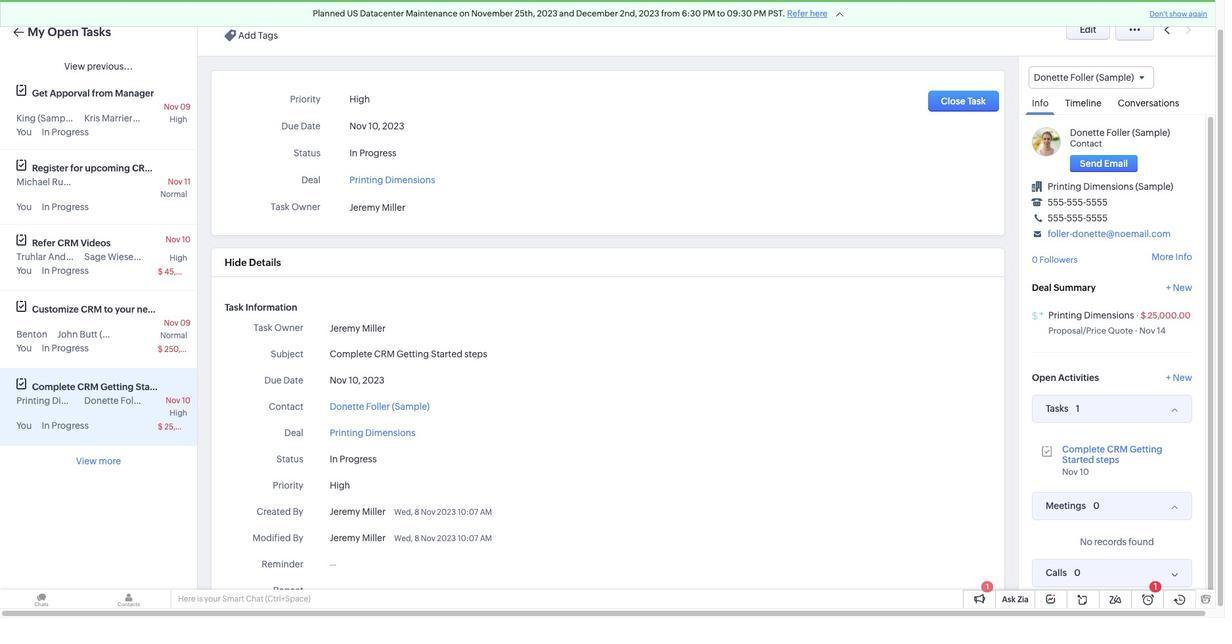Task type: describe. For each thing, give the bounding box(es) containing it.
edit
[[1081, 24, 1097, 35]]

crm inside customize crm to your needs nov 09
[[81, 304, 102, 315]]

videos
[[81, 238, 111, 248]]

09:30
[[727, 9, 752, 18]]

in progress for register for upcoming crm webinars
[[42, 202, 89, 212]]

0 vertical spatial due
[[282, 121, 299, 131]]

printing inside 'printing dimensions · $ 25,000.00 proposal/price quote · nov 14'
[[1049, 310, 1083, 321]]

get apporval from manager nov 09
[[32, 88, 191, 112]]

foller inside donette foller (sample) field
[[1071, 72, 1095, 83]]

view previous...
[[64, 61, 133, 72]]

1 vertical spatial due date
[[265, 375, 304, 386]]

0 vertical spatial ·
[[1137, 311, 1140, 321]]

information
[[246, 302, 297, 313]]

foller inside donette foller (sample) contact
[[1107, 128, 1131, 138]]

view more
[[76, 456, 121, 467]]

you for get
[[16, 127, 32, 137]]

complete crm getting started steps link
[[1063, 444, 1163, 465]]

info inside info link
[[1033, 98, 1049, 109]]

0 vertical spatial 10,
[[369, 121, 381, 131]]

1 vertical spatial printing dimensions link
[[1049, 310, 1135, 321]]

0 vertical spatial refer
[[788, 9, 809, 18]]

more
[[1153, 252, 1175, 263]]

foller-
[[1048, 229, 1073, 239]]

1 vertical spatial ·
[[1136, 326, 1138, 336]]

$ 45,000.00
[[158, 268, 205, 277]]

0 vertical spatial printing dimensions
[[350, 175, 436, 185]]

tags
[[258, 30, 278, 41]]

task right the close
[[968, 96, 987, 106]]

8 for modified by
[[415, 534, 420, 544]]

(sample) inside michael ruta (sample) normal
[[73, 177, 111, 187]]

and
[[560, 9, 575, 18]]

2 vertical spatial 10
[[1081, 467, 1090, 477]]

kris marrier (sample)
[[84, 113, 172, 124]]

2 vertical spatial printing dimensions link
[[330, 427, 416, 440]]

on
[[460, 9, 470, 18]]

planned
[[313, 9, 345, 18]]

created
[[257, 507, 291, 517]]

webinars
[[155, 163, 196, 174]]

to inside customize crm to your needs nov 09
[[104, 304, 113, 315]]

0 vertical spatial donette foller (sample) link
[[1071, 128, 1171, 138]]

subject
[[271, 349, 304, 360]]

butt
[[80, 329, 98, 340]]

details
[[249, 257, 281, 268]]

0 vertical spatial due date
[[282, 121, 321, 131]]

1 vertical spatial status
[[277, 454, 304, 465]]

by for modified by
[[293, 533, 304, 544]]

1 vertical spatial printing dimensions
[[16, 396, 102, 406]]

14
[[1158, 326, 1167, 336]]

sage
[[84, 252, 106, 262]]

john butt (sample)
[[57, 329, 137, 340]]

foller-donette@noemail.com link
[[1048, 229, 1172, 239]]

in progress for complete crm getting started steps
[[42, 421, 89, 431]]

1 vertical spatial info
[[1176, 252, 1193, 263]]

am for created by
[[480, 508, 492, 517]]

close task
[[942, 96, 987, 106]]

0 vertical spatial printing dimensions link
[[350, 171, 436, 185]]

datacenter
[[360, 9, 404, 18]]

you for customize
[[16, 343, 32, 354]]

wieser
[[108, 252, 137, 262]]

conversations link
[[1112, 89, 1187, 115]]

more
[[99, 456, 121, 467]]

printing dimensions (sample) link
[[1048, 182, 1174, 192]]

250,000.00
[[164, 345, 209, 354]]

11
[[184, 177, 191, 187]]

1 vertical spatial complete crm getting started steps nov 10
[[1063, 444, 1163, 477]]

info link
[[1026, 89, 1056, 115]]

0 followers
[[1033, 255, 1079, 265]]

manager
[[115, 88, 154, 99]]

zia
[[1018, 596, 1029, 605]]

chat
[[246, 595, 264, 604]]

1 horizontal spatial 1
[[1077, 403, 1081, 414]]

again
[[1190, 10, 1208, 18]]

1 horizontal spatial to
[[718, 9, 726, 18]]

wed, 8 nov 2023 10:07 am for created by
[[394, 508, 492, 517]]

1 horizontal spatial tasks
[[1046, 404, 1069, 414]]

customize
[[32, 304, 79, 315]]

1 truhlar from the left
[[16, 252, 46, 262]]

in for register for upcoming crm webinars
[[42, 202, 50, 212]]

progress for register for upcoming crm webinars
[[52, 202, 89, 212]]

repeat
[[273, 586, 304, 596]]

high for donette foller (sample)
[[170, 409, 187, 418]]

0 horizontal spatial 1
[[987, 583, 990, 591]]

don't
[[1150, 10, 1169, 18]]

in progress for refer crm videos
[[42, 266, 89, 276]]

1 pm from the left
[[703, 9, 716, 18]]

3 you from the top
[[16, 266, 32, 276]]

proposal/price
[[1049, 326, 1107, 336]]

0 horizontal spatial tasks
[[81, 25, 111, 39]]

1 vertical spatial date
[[284, 375, 304, 386]]

add
[[239, 30, 256, 41]]

followers
[[1040, 255, 1079, 265]]

0 vertical spatial priority
[[290, 94, 321, 105]]

get
[[32, 88, 48, 99]]

from inside get apporval from manager nov 09
[[92, 88, 113, 99]]

donette inside donette foller (sample) field
[[1035, 72, 1069, 83]]

0 horizontal spatial 10,
[[349, 375, 361, 386]]

1 vertical spatial due
[[265, 375, 282, 386]]

1 5555 from the top
[[1087, 197, 1108, 208]]

2 555-555-5555 from the top
[[1048, 213, 1108, 224]]

view for view previous...
[[64, 61, 85, 72]]

crm inside register for upcoming crm webinars nov 11
[[132, 163, 153, 174]]

complete up meetings
[[1063, 444, 1106, 455]]

task down 'task information'
[[254, 323, 273, 333]]

in for complete crm getting started steps
[[42, 421, 50, 431]]

here
[[178, 595, 196, 604]]

ask
[[1003, 596, 1016, 605]]

records
[[1095, 537, 1127, 547]]

michael
[[16, 177, 50, 187]]

$ inside 'printing dimensions · $ 25,000.00 proposal/price quote · nov 14'
[[1141, 311, 1147, 321]]

nov inside 'printing dimensions · $ 25,000.00 proposal/price quote · nov 14'
[[1140, 326, 1156, 336]]

0 vertical spatial date
[[301, 121, 321, 131]]

0 vertical spatial status
[[294, 148, 321, 158]]

progress for customize crm to your needs
[[52, 343, 89, 354]]

refer crm videos
[[32, 238, 111, 248]]

0 horizontal spatial complete crm getting started steps nov 10
[[32, 382, 194, 406]]

maintenance
[[406, 9, 458, 18]]

1 vertical spatial deal
[[1033, 282, 1052, 293]]

nov 10
[[166, 235, 191, 245]]

0 vertical spatial owner
[[292, 202, 321, 212]]

0 for meetings
[[1094, 501, 1101, 511]]

ask zia
[[1003, 596, 1029, 605]]

pst.
[[769, 9, 786, 18]]

donette inside donette foller (sample) contact
[[1071, 128, 1105, 138]]

sage wieser (sample)
[[84, 252, 177, 262]]

you for register
[[16, 202, 32, 212]]

customize crm to your needs nov 09
[[32, 304, 191, 328]]

0 horizontal spatial donette foller (sample)
[[84, 396, 184, 406]]

10:07 for created by
[[458, 508, 479, 517]]

john
[[57, 329, 78, 340]]

task up details
[[271, 202, 290, 212]]

wed, 8 nov 2023 10:07 am for modified by
[[394, 534, 492, 544]]

upcoming
[[85, 163, 130, 174]]

1 vertical spatial 25,000.00
[[164, 423, 204, 432]]

deal for bottommost printing dimensions "link"
[[285, 428, 304, 438]]

am for modified by
[[480, 534, 492, 544]]

2 horizontal spatial 1
[[1154, 582, 1158, 592]]

here
[[810, 9, 828, 18]]

in for refer crm videos
[[42, 266, 50, 276]]

1 555-555-5555 from the top
[[1048, 197, 1108, 208]]

my open tasks
[[28, 25, 111, 39]]

hide details
[[225, 257, 281, 268]]

1 vertical spatial donette foller (sample) link
[[330, 400, 430, 414]]

$ 250,000.00
[[158, 345, 209, 354]]

king (sample)
[[16, 113, 76, 124]]

1 vertical spatial task owner
[[254, 323, 304, 333]]

contacts image
[[87, 590, 170, 609]]

kris
[[84, 113, 100, 124]]

modified by
[[253, 533, 304, 544]]

printing dimensions (sample)
[[1048, 182, 1174, 192]]

no
[[1081, 537, 1093, 547]]

1 vertical spatial complete crm getting started steps
[[330, 349, 488, 360]]

attys
[[99, 252, 121, 262]]

0 vertical spatial task owner
[[271, 202, 321, 212]]



Task type: vqa. For each thing, say whether or not it's contained in the screenshot.
notifications in the top of the page
no



Task type: locate. For each thing, give the bounding box(es) containing it.
reminder
[[262, 559, 304, 570]]

0 vertical spatial 10:07
[[458, 508, 479, 517]]

1 horizontal spatial info
[[1176, 252, 1193, 263]]

5 you from the top
[[16, 421, 32, 431]]

donette@noemail.com
[[1073, 229, 1172, 239]]

10:07 for modified by
[[458, 534, 479, 544]]

10
[[182, 235, 191, 245], [182, 396, 191, 406], [1081, 467, 1090, 477]]

king
[[16, 113, 36, 124]]

1 horizontal spatial open
[[1033, 372, 1057, 383]]

1 vertical spatial 5555
[[1087, 213, 1108, 224]]

refer
[[788, 9, 809, 18], [32, 238, 55, 248]]

in
[[42, 127, 50, 137], [350, 148, 358, 158], [42, 202, 50, 212], [42, 266, 50, 276], [42, 343, 50, 354], [42, 421, 50, 431], [330, 454, 338, 465]]

1 vertical spatial tasks
[[1046, 404, 1069, 414]]

0 vertical spatial 8
[[415, 508, 420, 517]]

0 horizontal spatial donette foller (sample) link
[[330, 400, 430, 414]]

2 am from the top
[[480, 534, 492, 544]]

to up john butt (sample)
[[104, 304, 113, 315]]

1 vertical spatial nov 10, 2023
[[330, 375, 385, 386]]

crm
[[306, 11, 336, 26], [132, 163, 153, 174], [57, 238, 79, 248], [81, 304, 102, 315], [374, 349, 395, 360], [77, 382, 99, 392], [1108, 444, 1129, 455]]

view
[[64, 61, 85, 72], [76, 456, 97, 467]]

2 + new from the top
[[1167, 372, 1193, 383]]

nov
[[164, 103, 179, 112], [350, 121, 367, 131], [168, 177, 183, 187], [166, 235, 180, 245], [164, 319, 179, 328], [1140, 326, 1156, 336], [330, 375, 347, 386], [166, 396, 180, 406], [1063, 467, 1079, 477], [421, 508, 436, 517], [421, 534, 436, 544]]

1 vertical spatial normal
[[160, 331, 187, 341]]

december
[[577, 9, 618, 18]]

10 up '45,000.00'
[[182, 235, 191, 245]]

and
[[48, 252, 66, 262]]

tasks up view previous...
[[81, 25, 111, 39]]

smart
[[222, 595, 245, 604]]

steps
[[438, 11, 472, 26], [465, 349, 488, 360], [170, 382, 194, 392], [1097, 455, 1120, 465]]

2 pm from the left
[[754, 9, 767, 18]]

ruta
[[52, 177, 72, 187]]

0 for calls
[[1075, 568, 1081, 578]]

1 horizontal spatial your
[[204, 595, 221, 604]]

jeremy
[[350, 203, 380, 213], [330, 323, 360, 334], [330, 507, 360, 517], [330, 533, 360, 544]]

marrier
[[102, 113, 133, 124]]

2 horizontal spatial donette foller (sample)
[[1035, 72, 1135, 83]]

25,000.00 inside 'printing dimensions · $ 25,000.00 proposal/price quote · nov 14'
[[1148, 311, 1191, 321]]

0 vertical spatial by
[[293, 507, 304, 517]]

1 vertical spatial 09
[[180, 319, 191, 328]]

0 vertical spatial 0
[[1033, 255, 1039, 265]]

1 vertical spatial from
[[92, 88, 113, 99]]

2 by from the top
[[293, 533, 304, 544]]

nov inside register for upcoming crm webinars nov 11
[[168, 177, 183, 187]]

chats image
[[0, 590, 83, 609]]

0 horizontal spatial open
[[47, 25, 79, 39]]

0 vertical spatial new
[[1174, 282, 1193, 293]]

pm right 6:30
[[703, 9, 716, 18]]

1 horizontal spatial from
[[662, 9, 681, 18]]

foller
[[1071, 72, 1095, 83], [1107, 128, 1131, 138], [121, 396, 145, 406], [366, 402, 390, 412]]

tasks
[[81, 25, 111, 39], [1046, 404, 1069, 414]]

in for get apporval from manager
[[42, 127, 50, 137]]

from left 6:30
[[662, 9, 681, 18]]

1 vertical spatial priority
[[273, 481, 304, 491]]

0 horizontal spatial refer
[[32, 238, 55, 248]]

1 wed, from the top
[[394, 508, 413, 517]]

open activities
[[1033, 372, 1100, 383]]

printing dimensions · $ 25,000.00 proposal/price quote · nov 14
[[1049, 310, 1191, 336]]

0 horizontal spatial to
[[104, 304, 113, 315]]

0 vertical spatial info
[[1033, 98, 1049, 109]]

wed, for modified by
[[394, 534, 413, 544]]

timeline link
[[1059, 89, 1109, 115]]

0 vertical spatial am
[[480, 508, 492, 517]]

2 vertical spatial printing dimensions
[[330, 428, 416, 438]]

to left 09:30
[[718, 9, 726, 18]]

0 horizontal spatial truhlar
[[16, 252, 46, 262]]

refer up and
[[32, 238, 55, 248]]

1 vertical spatial 0
[[1094, 501, 1101, 511]]

previous record image
[[1165, 25, 1171, 34]]

truhlar and truhlar attys
[[16, 252, 121, 262]]

modified
[[253, 533, 291, 544]]

1 + new from the top
[[1167, 282, 1193, 293]]

555-555-5555
[[1048, 197, 1108, 208], [1048, 213, 1108, 224]]

my
[[28, 25, 45, 39]]

0 vertical spatial normal
[[160, 190, 187, 199]]

(sample) inside donette foller (sample) field
[[1097, 72, 1135, 83]]

your inside customize crm to your needs nov 09
[[115, 304, 135, 315]]

2 you from the top
[[16, 202, 32, 212]]

10 up $ 25,000.00
[[182, 396, 191, 406]]

needs
[[137, 304, 164, 315]]

complete crm getting started steps
[[241, 11, 472, 26], [330, 349, 488, 360]]

contact inside donette foller (sample) contact
[[1071, 139, 1103, 149]]

truhlar down refer crm videos
[[68, 252, 98, 262]]

+
[[1167, 282, 1172, 293], [1167, 372, 1172, 383]]

1 horizontal spatial pm
[[754, 9, 767, 18]]

miller
[[382, 203, 406, 213], [362, 323, 386, 334], [362, 507, 386, 517], [362, 533, 386, 544]]

high
[[350, 94, 370, 105], [170, 115, 187, 124], [170, 254, 187, 263], [170, 409, 187, 418], [330, 481, 350, 491]]

1 vertical spatial owner
[[275, 323, 304, 333]]

task
[[968, 96, 987, 106], [271, 202, 290, 212], [225, 302, 244, 313], [254, 323, 273, 333]]

0 vertical spatial complete crm getting started steps nov 10
[[32, 382, 194, 406]]

4 you from the top
[[16, 343, 32, 354]]

1 vertical spatial view
[[76, 456, 97, 467]]

0 vertical spatial complete crm getting started steps
[[241, 11, 472, 26]]

1 + from the top
[[1167, 282, 1172, 293]]

1 vertical spatial to
[[104, 304, 113, 315]]

1 horizontal spatial 0
[[1075, 568, 1081, 578]]

09 inside get apporval from manager nov 09
[[180, 103, 191, 112]]

printing
[[350, 175, 383, 185], [1048, 182, 1082, 192], [1049, 310, 1083, 321], [16, 396, 50, 406], [330, 428, 364, 438]]

normal inside michael ruta (sample) normal
[[160, 190, 187, 199]]

1 new from the top
[[1174, 282, 1193, 293]]

1 10:07 from the top
[[458, 508, 479, 517]]

by for created by
[[293, 507, 304, 517]]

1 wed, 8 nov 2023 10:07 am from the top
[[394, 508, 492, 517]]

0 horizontal spatial contact
[[269, 402, 304, 412]]

0 vertical spatial wed, 8 nov 2023 10:07 am
[[394, 508, 492, 517]]

45,000.00
[[164, 268, 205, 277]]

25,000.00
[[1148, 311, 1191, 321], [164, 423, 204, 432]]

due
[[282, 121, 299, 131], [265, 375, 282, 386]]

printing dimensions
[[350, 175, 436, 185], [16, 396, 102, 406], [330, 428, 416, 438]]

25th,
[[515, 9, 536, 18]]

task information
[[225, 302, 297, 313]]

0 vertical spatial + new
[[1167, 282, 1193, 293]]

09 inside customize crm to your needs nov 09
[[180, 319, 191, 328]]

task owner up details
[[271, 202, 321, 212]]

complete crm getting started steps nov 10 down john butt (sample)
[[32, 382, 194, 406]]

nov inside customize crm to your needs nov 09
[[164, 319, 179, 328]]

5555 up foller-donette@noemail.com link
[[1087, 213, 1108, 224]]

complete crm getting started steps nov 10 up meetings
[[1063, 444, 1163, 477]]

apporval
[[50, 88, 90, 99]]

1 vertical spatial contact
[[269, 402, 304, 412]]

2 8 from the top
[[415, 534, 420, 544]]

09 up the 250,000.00
[[180, 319, 191, 328]]

1 horizontal spatial truhlar
[[68, 252, 98, 262]]

quote
[[1109, 326, 1134, 336]]

more info
[[1153, 252, 1193, 263]]

1 horizontal spatial refer
[[788, 9, 809, 18]]

2 vertical spatial 0
[[1075, 568, 1081, 578]]

10 down the complete crm getting started steps link in the bottom right of the page
[[1081, 467, 1090, 477]]

2 new from the top
[[1174, 372, 1193, 383]]

8 for created by
[[415, 508, 420, 517]]

None button
[[1071, 155, 1139, 172]]

0 vertical spatial 25,000.00
[[1148, 311, 1191, 321]]

complete down john
[[32, 382, 75, 392]]

open
[[47, 25, 79, 39], [1033, 372, 1057, 383]]

1 you from the top
[[16, 127, 32, 137]]

1 by from the top
[[293, 507, 304, 517]]

complete right subject
[[330, 349, 372, 360]]

0 left the followers in the top right of the page
[[1033, 255, 1039, 265]]

truhlar left and
[[16, 252, 46, 262]]

1 vertical spatial + new
[[1167, 372, 1193, 383]]

1 8 from the top
[[415, 508, 420, 517]]

2nd,
[[620, 9, 638, 18]]

complete up tags
[[241, 11, 303, 26]]

next record image
[[1187, 25, 1195, 34]]

summary
[[1054, 282, 1097, 293]]

from up the kris
[[92, 88, 113, 99]]

0 horizontal spatial 0
[[1033, 255, 1039, 265]]

close
[[942, 96, 966, 106]]

dimensions inside 'printing dimensions · $ 25,000.00 proposal/price quote · nov 14'
[[1085, 310, 1135, 321]]

show
[[1170, 10, 1188, 18]]

1 vertical spatial 10:07
[[458, 534, 479, 544]]

$ 25,000.00
[[158, 423, 204, 432]]

0 vertical spatial 09
[[180, 103, 191, 112]]

view for view more
[[76, 456, 97, 467]]

0 vertical spatial open
[[47, 25, 79, 39]]

Donette Foller (Sample) field
[[1029, 66, 1155, 89]]

refer right pst.
[[788, 9, 809, 18]]

0 vertical spatial tasks
[[81, 25, 111, 39]]

normal up $ 250,000.00
[[160, 331, 187, 341]]

getting
[[339, 11, 386, 26], [397, 349, 429, 360], [101, 382, 134, 392], [1130, 444, 1163, 455]]

2 vertical spatial deal
[[285, 428, 304, 438]]

high for sage wieser (sample)
[[170, 254, 187, 263]]

(sample) inside donette foller (sample) contact
[[1133, 128, 1171, 138]]

foller-donette@noemail.com
[[1048, 229, 1172, 239]]

info left timeline
[[1033, 98, 1049, 109]]

open left the activities
[[1033, 372, 1057, 383]]

benton
[[16, 329, 47, 340]]

1 vertical spatial +
[[1167, 372, 1172, 383]]

in progress for get apporval from manager
[[42, 127, 89, 137]]

progress for refer crm videos
[[52, 266, 89, 276]]

us
[[347, 9, 358, 18]]

started
[[389, 11, 435, 26], [431, 349, 463, 360], [136, 382, 168, 392], [1063, 455, 1095, 465]]

0 vertical spatial 10
[[182, 235, 191, 245]]

$ for complete crm getting started steps
[[158, 423, 163, 432]]

view left more
[[76, 456, 97, 467]]

normal down 11
[[160, 190, 187, 199]]

contact down timeline
[[1071, 139, 1103, 149]]

in progress for customize crm to your needs
[[42, 343, 89, 354]]

0 horizontal spatial your
[[115, 304, 135, 315]]

$ for refer crm videos
[[158, 268, 163, 277]]

no records found
[[1081, 537, 1155, 547]]

timeline
[[1066, 98, 1102, 109]]

donette
[[1035, 72, 1069, 83], [1071, 128, 1105, 138], [84, 396, 119, 406], [330, 402, 364, 412]]

·
[[1137, 311, 1140, 321], [1136, 326, 1138, 336]]

task owner down information
[[254, 323, 304, 333]]

donette foller (sample) contact
[[1071, 128, 1171, 149]]

$ for customize crm to your needs
[[158, 345, 163, 354]]

2 normal from the top
[[160, 331, 187, 341]]

2 horizontal spatial 0
[[1094, 501, 1101, 511]]

1 vertical spatial 8
[[415, 534, 420, 544]]

nov inside get apporval from manager nov 09
[[164, 103, 179, 112]]

to
[[718, 9, 726, 18], [104, 304, 113, 315]]

register for upcoming crm webinars nov 11
[[32, 163, 196, 187]]

owner
[[292, 202, 321, 212], [275, 323, 304, 333]]

by right created
[[293, 507, 304, 517]]

5555 down printing dimensions (sample)
[[1087, 197, 1108, 208]]

progress for get apporval from manager
[[52, 127, 89, 137]]

1 09 from the top
[[180, 103, 191, 112]]

2 5555 from the top
[[1087, 213, 1108, 224]]

1 vertical spatial new
[[1174, 372, 1193, 383]]

2 + from the top
[[1167, 372, 1172, 383]]

1 vertical spatial am
[[480, 534, 492, 544]]

1 vertical spatial wed, 8 nov 2023 10:07 am
[[394, 534, 492, 544]]

2 09 from the top
[[180, 319, 191, 328]]

0 vertical spatial deal
[[302, 175, 321, 185]]

your right is
[[204, 595, 221, 604]]

task left information
[[225, 302, 244, 313]]

555-
[[1048, 197, 1068, 208], [1068, 197, 1087, 208], [1048, 213, 1068, 224], [1068, 213, 1087, 224]]

info right more
[[1176, 252, 1193, 263]]

0 horizontal spatial info
[[1033, 98, 1049, 109]]

1 vertical spatial 10
[[182, 396, 191, 406]]

10,
[[369, 121, 381, 131], [349, 375, 361, 386]]

open right the my
[[47, 25, 79, 39]]

in for customize crm to your needs
[[42, 343, 50, 354]]

contact down subject
[[269, 402, 304, 412]]

0 vertical spatial from
[[662, 9, 681, 18]]

wed, for created by
[[394, 508, 413, 517]]

0 vertical spatial 555-555-5555
[[1048, 197, 1108, 208]]

by right modified
[[293, 533, 304, 544]]

deal for topmost printing dimensions "link"
[[302, 175, 321, 185]]

found
[[1129, 537, 1155, 547]]

0 vertical spatial nov 10, 2023
[[350, 121, 405, 131]]

donette foller (sample) inside field
[[1035, 72, 1135, 83]]

09 up webinars
[[180, 103, 191, 112]]

1 horizontal spatial donette foller (sample)
[[330, 402, 430, 412]]

your left needs at the left of page
[[115, 304, 135, 315]]

+ new link
[[1167, 282, 1193, 300]]

wed, 8 nov 2023 10:07 am
[[394, 508, 492, 517], [394, 534, 492, 544]]

high for kris marrier (sample)
[[170, 115, 187, 124]]

calls
[[1046, 568, 1068, 579]]

tasks down open activities
[[1046, 404, 1069, 414]]

0 right calls
[[1075, 568, 1081, 578]]

dimensions
[[385, 175, 436, 185], [1084, 182, 1134, 192], [1085, 310, 1135, 321], [52, 396, 102, 406], [366, 428, 416, 438]]

1 vertical spatial your
[[204, 595, 221, 604]]

pm left pst.
[[754, 9, 767, 18]]

2 wed, 8 nov 2023 10:07 am from the top
[[394, 534, 492, 544]]

(ctrl+space)
[[265, 595, 311, 604]]

2 10:07 from the top
[[458, 534, 479, 544]]

2 wed, from the top
[[394, 534, 413, 544]]

1 am from the top
[[480, 508, 492, 517]]

you for complete
[[16, 421, 32, 431]]

(sample)
[[1097, 72, 1135, 83], [38, 113, 76, 124], [135, 113, 172, 124], [1133, 128, 1171, 138], [73, 177, 111, 187], [1136, 182, 1174, 192], [139, 252, 177, 262], [99, 329, 137, 340], [146, 396, 184, 406], [392, 402, 430, 412]]

0 horizontal spatial pm
[[703, 9, 716, 18]]

1 normal from the top
[[160, 190, 187, 199]]

0 horizontal spatial 25,000.00
[[164, 423, 204, 432]]

view up apporval
[[64, 61, 85, 72]]

0 vertical spatial +
[[1167, 282, 1172, 293]]

add tags
[[239, 30, 278, 41]]

profile image
[[1159, 0, 1196, 3]]

michael ruta (sample) normal
[[16, 177, 187, 199]]

1 horizontal spatial 10,
[[369, 121, 381, 131]]

2 truhlar from the left
[[68, 252, 98, 262]]

0 vertical spatial to
[[718, 9, 726, 18]]

progress for complete crm getting started steps
[[52, 421, 89, 431]]

0 horizontal spatial from
[[92, 88, 113, 99]]

0 right meetings
[[1094, 501, 1101, 511]]

planned us datacenter maintenance on november 25th, 2023 and december 2nd, 2023 from 6:30 pm to 09:30 pm pst. refer here
[[313, 9, 828, 18]]

2023
[[537, 9, 558, 18], [639, 9, 660, 18], [382, 121, 405, 131], [363, 375, 385, 386], [437, 508, 456, 517], [437, 534, 456, 544]]

1 vertical spatial refer
[[32, 238, 55, 248]]

meetings
[[1046, 501, 1087, 511]]



